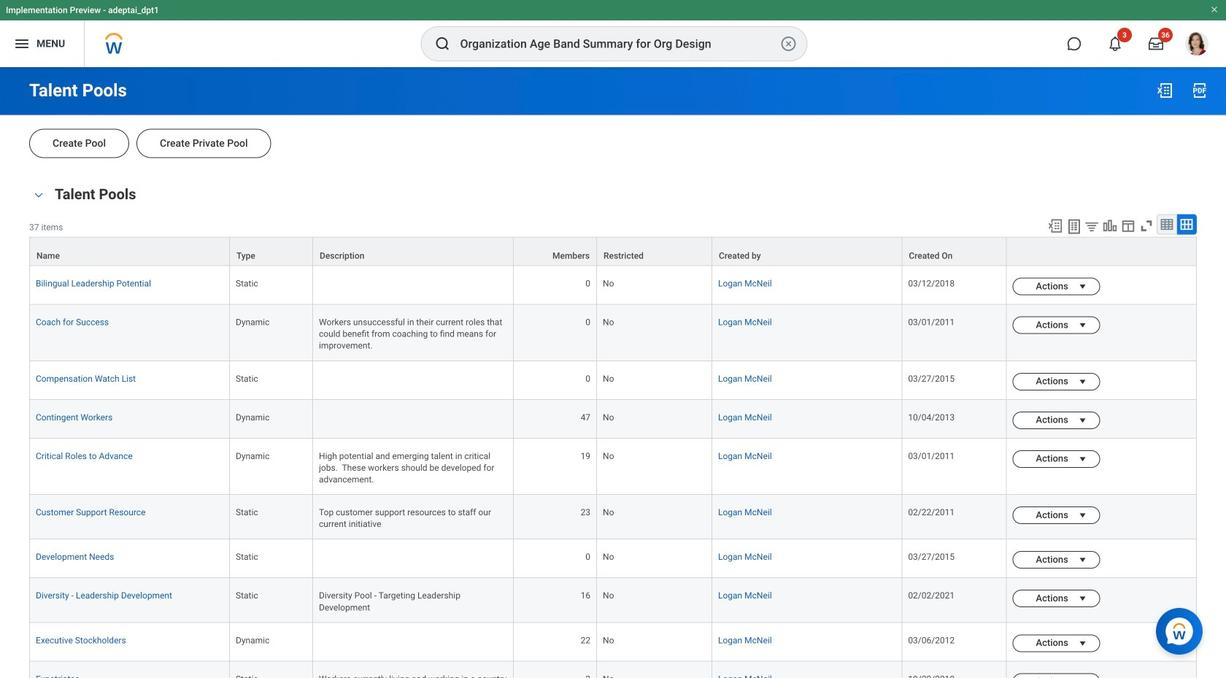 Task type: locate. For each thing, give the bounding box(es) containing it.
search image
[[434, 35, 452, 53]]

talent pools - expand/collapse chart image
[[1103, 218, 1119, 234]]

x circle image
[[780, 35, 798, 53]]

inbox large image
[[1149, 37, 1164, 51]]

caret down image
[[1075, 281, 1092, 293], [1075, 320, 1092, 331], [1075, 415, 1092, 426], [1075, 453, 1092, 465], [1075, 554, 1092, 566]]

chevron down image
[[30, 190, 47, 200]]

caret down image
[[1075, 376, 1092, 388], [1075, 510, 1092, 521], [1075, 593, 1092, 605], [1075, 638, 1092, 649]]

export to excel image left view printable version (pdf) image
[[1157, 82, 1174, 99]]

6 row from the top
[[29, 439, 1198, 495]]

view printable version (pdf) image
[[1192, 82, 1209, 99]]

5 row from the top
[[29, 400, 1198, 439]]

1 caret down image from the top
[[1075, 376, 1092, 388]]

3 caret down image from the top
[[1075, 593, 1092, 605]]

export to excel image
[[1157, 82, 1174, 99], [1048, 218, 1064, 234]]

caret down image for tenth row from the bottom of the page
[[1075, 281, 1092, 293]]

1 vertical spatial export to excel image
[[1048, 218, 1064, 234]]

11 row from the top
[[29, 662, 1198, 678]]

1 horizontal spatial export to excel image
[[1157, 82, 1174, 99]]

4 row from the top
[[29, 361, 1198, 400]]

7 row from the top
[[29, 495, 1198, 540]]

4 caret down image from the top
[[1075, 453, 1092, 465]]

10 row from the top
[[29, 623, 1198, 662]]

main content
[[0, 67, 1227, 678]]

close environment banner image
[[1211, 5, 1219, 14]]

row
[[29, 237, 1198, 266], [29, 266, 1198, 305], [29, 305, 1198, 361], [29, 361, 1198, 400], [29, 400, 1198, 439], [29, 439, 1198, 495], [29, 495, 1198, 540], [29, 540, 1198, 578], [29, 578, 1198, 623], [29, 623, 1198, 662], [29, 662, 1198, 678]]

justify image
[[13, 35, 31, 53]]

group
[[29, 183, 1198, 678]]

0 horizontal spatial export to excel image
[[1048, 218, 1064, 234]]

1 caret down image from the top
[[1075, 281, 1092, 293]]

export to excel image left export to worksheets icon
[[1048, 218, 1064, 234]]

caret down image for sixth row from the top
[[1075, 453, 1092, 465]]

0 vertical spatial export to excel image
[[1157, 82, 1174, 99]]

table image
[[1160, 217, 1175, 232]]

3 row from the top
[[29, 305, 1198, 361]]

cell
[[313, 266, 514, 305], [313, 361, 514, 400], [313, 400, 514, 439], [313, 540, 514, 578], [313, 623, 514, 662]]

profile logan mcneil image
[[1186, 32, 1209, 58]]

2 cell from the top
[[313, 361, 514, 400]]

5 caret down image from the top
[[1075, 554, 1092, 566]]

4 caret down image from the top
[[1075, 638, 1092, 649]]

click to view/edit grid preferences image
[[1121, 218, 1137, 234]]

toolbar
[[1041, 214, 1198, 237]]

3 cell from the top
[[313, 400, 514, 439]]

banner
[[0, 0, 1227, 67]]



Task type: describe. For each thing, give the bounding box(es) containing it.
expand table image
[[1180, 217, 1195, 232]]

select to filter grid data image
[[1084, 219, 1100, 234]]

Search Workday  search field
[[460, 28, 777, 60]]

1 cell from the top
[[313, 266, 514, 305]]

5 cell from the top
[[313, 623, 514, 662]]

caret down image for eighth row from the top of the page
[[1075, 554, 1092, 566]]

fullscreen image
[[1139, 218, 1155, 234]]

2 caret down image from the top
[[1075, 510, 1092, 521]]

9 row from the top
[[29, 578, 1198, 623]]

export to excel image for view printable version (pdf) image
[[1157, 82, 1174, 99]]

notifications large image
[[1108, 37, 1123, 51]]

2 caret down image from the top
[[1075, 320, 1092, 331]]

2 row from the top
[[29, 266, 1198, 305]]

4 cell from the top
[[313, 540, 514, 578]]

export to worksheets image
[[1066, 218, 1084, 235]]

3 caret down image from the top
[[1075, 415, 1092, 426]]

export to excel image for export to worksheets icon
[[1048, 218, 1064, 234]]

1 row from the top
[[29, 237, 1198, 266]]

8 row from the top
[[29, 540, 1198, 578]]



Task type: vqa. For each thing, say whether or not it's contained in the screenshot.
1st caret down image
yes



